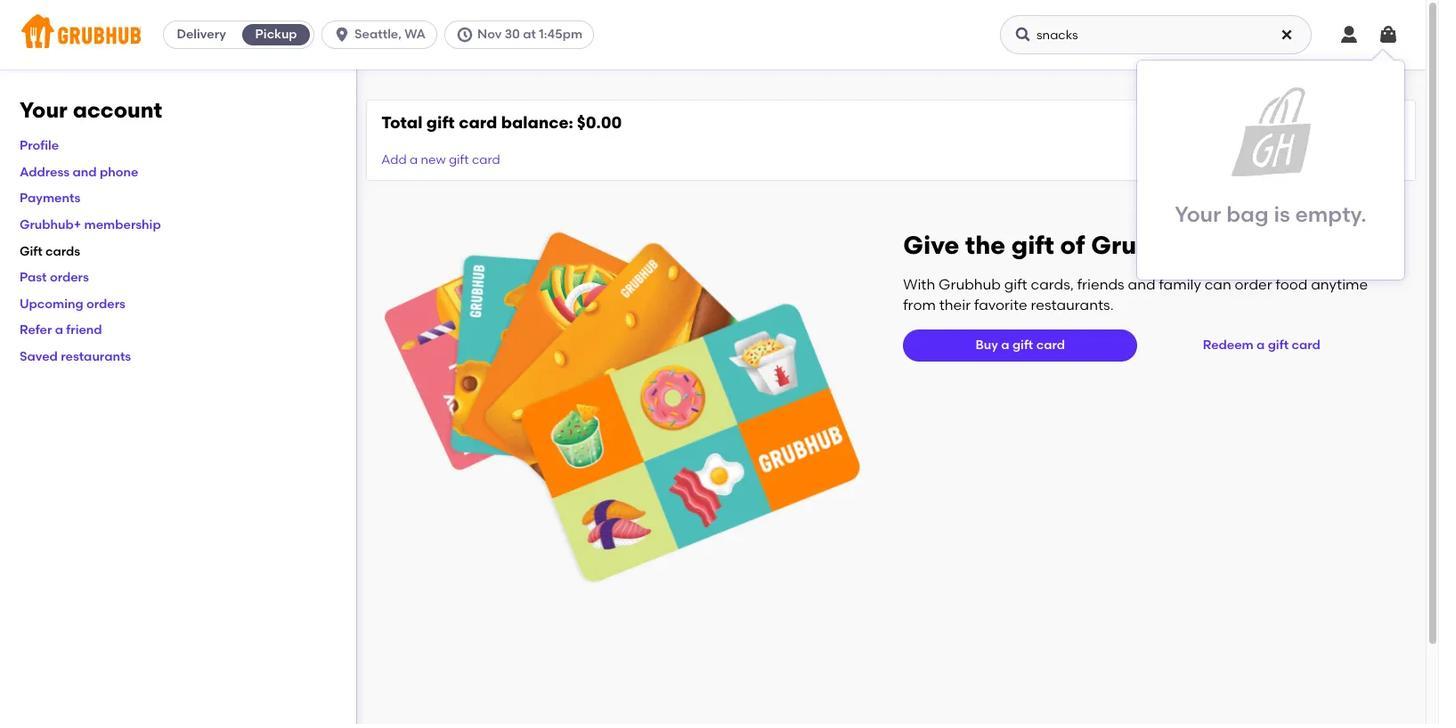 Task type: describe. For each thing, give the bounding box(es) containing it.
of
[[1060, 230, 1085, 260]]

seattle, wa
[[355, 27, 426, 42]]

family
[[1159, 276, 1201, 293]]

gift cards
[[20, 244, 80, 259]]

redeem
[[1203, 338, 1254, 353]]

past orders
[[20, 270, 89, 285]]

svg image inside 'nov 30 at 1:45pm' button
[[456, 26, 474, 44]]

nov 30 at 1:45pm button
[[444, 20, 601, 49]]

gift for with grubhub gift cards, friends and family can order food anytime from their favorite restaurants.
[[1004, 276, 1027, 293]]

with
[[903, 276, 935, 293]]

a for add
[[410, 152, 418, 168]]

gift up "add a new gift card"
[[426, 112, 455, 133]]

is
[[1274, 201, 1290, 227]]

upcoming orders
[[20, 296, 125, 312]]

buy a gift card link
[[903, 330, 1137, 362]]

grubhub+ membership link
[[20, 217, 161, 232]]

profile
[[20, 138, 59, 153]]

can
[[1205, 276, 1231, 293]]

redeem a gift card button
[[1196, 330, 1328, 362]]

grubhub+
[[20, 217, 81, 232]]

buy
[[976, 338, 998, 353]]

0 vertical spatial and
[[73, 165, 97, 180]]

give
[[903, 230, 959, 260]]

Search for food, convenience, alcohol... search field
[[1000, 15, 1312, 54]]

your for your bag is empty.
[[1175, 201, 1221, 227]]

with grubhub gift cards, friends and family can order food anytime from their favorite restaurants.
[[903, 276, 1368, 313]]

main navigation navigation
[[0, 0, 1426, 69]]

refer a friend link
[[20, 323, 102, 338]]

nov 30 at 1:45pm
[[477, 27, 582, 42]]

seattle,
[[355, 27, 402, 42]]

gift cards link
[[20, 244, 80, 259]]

gift for redeem a gift card
[[1268, 338, 1289, 353]]

saved
[[20, 349, 58, 364]]

pickup button
[[239, 20, 314, 49]]

and inside with grubhub gift cards, friends and family can order food anytime from their favorite restaurants.
[[1128, 276, 1156, 293]]

your account
[[20, 97, 162, 123]]

balance:
[[501, 112, 573, 133]]

gift card image
[[385, 230, 860, 585]]

gift right new
[[449, 152, 469, 168]]

gift for give the gift of grubhub
[[1011, 230, 1054, 260]]

your for your account
[[20, 97, 68, 123]]

their
[[939, 296, 971, 313]]

restaurants
[[61, 349, 131, 364]]

buy a gift card
[[976, 338, 1065, 353]]

cards
[[45, 244, 80, 259]]

order
[[1235, 276, 1272, 293]]

gift
[[20, 244, 42, 259]]

account
[[73, 97, 162, 123]]

a for redeem
[[1257, 338, 1265, 353]]

card up "add a new gift card"
[[459, 112, 497, 133]]



Task type: vqa. For each thing, say whether or not it's contained in the screenshot.
Sign in
no



Task type: locate. For each thing, give the bounding box(es) containing it.
orders
[[50, 270, 89, 285], [86, 296, 125, 312]]

a left new
[[410, 152, 418, 168]]

pickup
[[255, 27, 297, 42]]

0 vertical spatial your
[[20, 97, 68, 123]]

bag
[[1226, 201, 1269, 227]]

grubhub
[[1091, 230, 1200, 260], [939, 276, 1001, 293]]

friends
[[1077, 276, 1124, 293]]

payments
[[20, 191, 80, 206]]

a inside "button"
[[1257, 338, 1265, 353]]

1:45pm
[[539, 27, 582, 42]]

cards,
[[1031, 276, 1074, 293]]

upcoming
[[20, 296, 83, 312]]

1 vertical spatial and
[[1128, 276, 1156, 293]]

svg image
[[1378, 24, 1399, 45]]

payments link
[[20, 191, 80, 206]]

orders for past orders
[[50, 270, 89, 285]]

delivery button
[[164, 20, 239, 49]]

saved restaurants
[[20, 349, 131, 364]]

your inside tooltip
[[1175, 201, 1221, 227]]

card down food at right
[[1292, 338, 1320, 353]]

1 horizontal spatial and
[[1128, 276, 1156, 293]]

gift right redeem on the right top of page
[[1268, 338, 1289, 353]]

past
[[20, 270, 47, 285]]

0 horizontal spatial grubhub
[[939, 276, 1001, 293]]

1 vertical spatial grubhub
[[939, 276, 1001, 293]]

food
[[1276, 276, 1308, 293]]

profile link
[[20, 138, 59, 153]]

at
[[523, 27, 536, 42]]

grubhub inside with grubhub gift cards, friends and family can order food anytime from their favorite restaurants.
[[939, 276, 1001, 293]]

give the gift of grubhub
[[903, 230, 1200, 260]]

and
[[73, 165, 97, 180], [1128, 276, 1156, 293]]

anytime
[[1311, 276, 1368, 293]]

total
[[381, 112, 423, 133]]

card inside "button"
[[1292, 338, 1320, 353]]

card down restaurants.
[[1036, 338, 1065, 353]]

your bag is empty.
[[1175, 201, 1367, 227]]

address and phone link
[[20, 165, 138, 180]]

orders for upcoming orders
[[86, 296, 125, 312]]

a
[[410, 152, 418, 168], [55, 323, 63, 338], [1001, 338, 1009, 353], [1257, 338, 1265, 353]]

delivery
[[177, 27, 226, 42]]

gift right buy
[[1012, 338, 1033, 353]]

gift left of
[[1011, 230, 1054, 260]]

1 horizontal spatial your
[[1175, 201, 1221, 227]]

30
[[505, 27, 520, 42]]

your up the profile
[[20, 97, 68, 123]]

saved restaurants link
[[20, 349, 131, 364]]

$0.00
[[577, 112, 622, 133]]

a for buy
[[1001, 338, 1009, 353]]

favorite
[[974, 296, 1027, 313]]

and left family
[[1128, 276, 1156, 293]]

a right 'refer'
[[55, 323, 63, 338]]

refer
[[20, 323, 52, 338]]

0 vertical spatial orders
[[50, 270, 89, 285]]

gift inside "button"
[[1268, 338, 1289, 353]]

phone
[[100, 165, 138, 180]]

upcoming orders link
[[20, 296, 125, 312]]

redeem a gift card
[[1203, 338, 1320, 353]]

add
[[381, 152, 407, 168]]

your
[[20, 97, 68, 123], [1175, 201, 1221, 227]]

orders up upcoming orders "link"
[[50, 270, 89, 285]]

membership
[[84, 217, 161, 232]]

0 horizontal spatial and
[[73, 165, 97, 180]]

a for refer
[[55, 323, 63, 338]]

a right buy
[[1001, 338, 1009, 353]]

new
[[421, 152, 446, 168]]

1 horizontal spatial grubhub
[[1091, 230, 1200, 260]]

restaurants.
[[1031, 296, 1114, 313]]

svg image inside the seattle, wa button
[[333, 26, 351, 44]]

address
[[20, 165, 70, 180]]

card
[[459, 112, 497, 133], [472, 152, 500, 168], [1036, 338, 1065, 353], [1292, 338, 1320, 353]]

from
[[903, 296, 936, 313]]

gift for buy a gift card
[[1012, 338, 1033, 353]]

1 vertical spatial orders
[[86, 296, 125, 312]]

seattle, wa button
[[322, 20, 444, 49]]

grubhub up their
[[939, 276, 1001, 293]]

address and phone
[[20, 165, 138, 180]]

0 horizontal spatial your
[[20, 97, 68, 123]]

gift inside with grubhub gift cards, friends and family can order food anytime from their favorite restaurants.
[[1004, 276, 1027, 293]]

0 vertical spatial grubhub
[[1091, 230, 1200, 260]]

and left phone
[[73, 165, 97, 180]]

empty.
[[1295, 201, 1367, 227]]

your bag is empty. tooltip
[[1137, 50, 1404, 279]]

add a new gift card
[[381, 152, 500, 168]]

gift
[[426, 112, 455, 133], [449, 152, 469, 168], [1011, 230, 1054, 260], [1004, 276, 1027, 293], [1012, 338, 1033, 353], [1268, 338, 1289, 353]]

gift up favorite
[[1004, 276, 1027, 293]]

your left bag
[[1175, 201, 1221, 227]]

orders up friend
[[86, 296, 125, 312]]

total gift card balance: $0.00
[[381, 112, 622, 133]]

refer a friend
[[20, 323, 102, 338]]

wa
[[404, 27, 426, 42]]

a right redeem on the right top of page
[[1257, 338, 1265, 353]]

nov
[[477, 27, 502, 42]]

friend
[[66, 323, 102, 338]]

the
[[965, 230, 1005, 260]]

svg image
[[1338, 24, 1360, 45], [333, 26, 351, 44], [456, 26, 474, 44], [1014, 26, 1032, 44], [1280, 28, 1294, 42]]

1 vertical spatial your
[[1175, 201, 1221, 227]]

card down total gift card balance: $0.00
[[472, 152, 500, 168]]

past orders link
[[20, 270, 89, 285]]

grubhub up with grubhub gift cards, friends and family can order food anytime from their favorite restaurants.
[[1091, 230, 1200, 260]]

grubhub+ membership
[[20, 217, 161, 232]]



